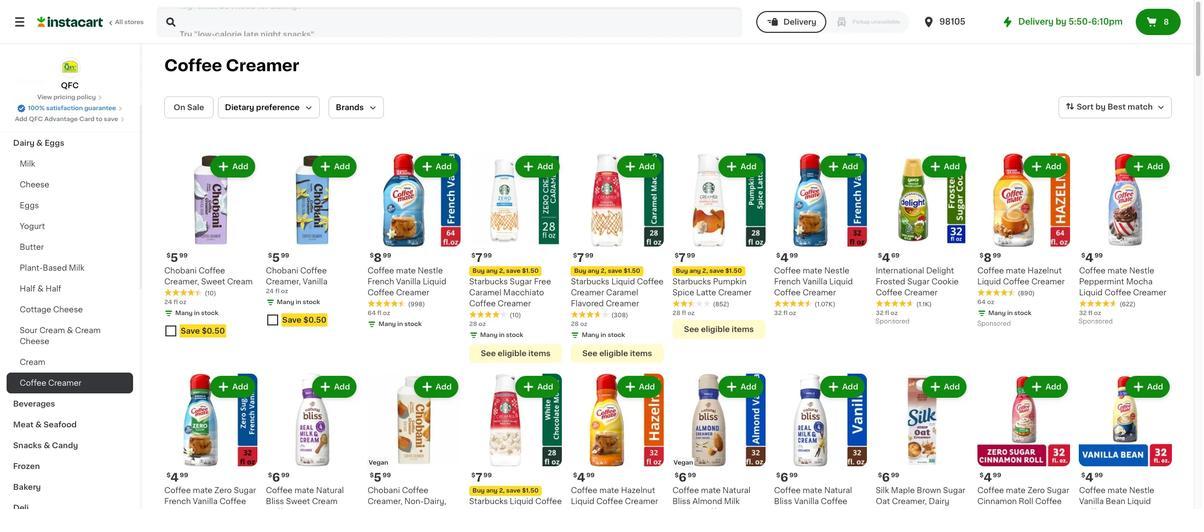 Task type: vqa. For each thing, say whether or not it's contained in the screenshot.
note:
no



Task type: locate. For each thing, give the bounding box(es) containing it.
1 horizontal spatial delivery
[[1019, 18, 1054, 26]]

1 free, from the left
[[876, 509, 895, 509]]

save down "chobani coffee creamer, vanilla 24 fl oz"
[[283, 316, 302, 324]]

4 $ 6 99 from the left
[[878, 472, 900, 483]]

0 vertical spatial qfc
[[61, 82, 79, 89]]

stock down (998)
[[405, 321, 422, 327]]

64 fl oz
[[368, 310, 390, 316]]

1 horizontal spatial eligible
[[600, 349, 629, 357]]

sort
[[1077, 103, 1094, 111]]

0 horizontal spatial see
[[481, 349, 496, 357]]

2 32 fl oz from the left
[[876, 310, 898, 316]]

liquid inside starbucks liquid coffee creamer caramel flavored creamer
[[612, 278, 635, 285]]

$ 7 99 up the spice
[[675, 252, 696, 263]]

$ 4 99 for coffee mate nestle vanilla bean liquid coffee creamer
[[1082, 472, 1104, 483]]

delivery button
[[757, 11, 827, 33]]

1 horizontal spatial 64
[[978, 299, 986, 305]]

any for creamer
[[690, 268, 701, 274]]

qfc down '100%'
[[29, 116, 43, 122]]

$ 6 99 up almond at the bottom of the page
[[675, 472, 697, 483]]

cottage
[[20, 306, 51, 313]]

$ 5 99 up "chobani coffee creamer, vanilla 24 fl oz"
[[268, 252, 289, 263]]

add qfc advantage card to save
[[15, 116, 118, 122]]

1 horizontal spatial vegan
[[674, 460, 694, 466]]

& right meat on the bottom of page
[[35, 421, 42, 429]]

32 for coffee mate nestle peppermint mocha liquid coffee creamer
[[1080, 310, 1087, 316]]

5 up chobani coffee creamer, non-dairy, caramel macchia
[[374, 472, 382, 483]]

snacks & candy link
[[7, 435, 133, 456]]

dairy down produce
[[13, 139, 34, 147]]

bliss inside 'coffee mate natural bliss vanilla coffee creamer'
[[775, 498, 793, 505]]

any up starbucks liquid coffee creamer caramel flavored creamer
[[588, 268, 600, 274]]

delivery inside 'button'
[[784, 18, 817, 26]]

& down produce
[[36, 139, 43, 147]]

stock for coffee
[[506, 332, 524, 338]]

1 horizontal spatial save $0.50
[[283, 316, 327, 324]]

in for flavored
[[601, 332, 607, 338]]

eggs down advantage
[[45, 139, 64, 147]]

sugar inside international delight frosted sugar cookie coffee creamer
[[908, 278, 930, 285]]

milk right almond at the bottom of the page
[[725, 498, 740, 505]]

save up starbucks pumpkin spice latte creamer
[[710, 268, 724, 274]]

28 oz down starbucks sugar free caramel macchiato coffee creamer
[[469, 321, 486, 327]]

see eligible items button for macchiato
[[469, 344, 562, 363]]

4 for coffee mate hazelnut liquid coffee creamer
[[577, 472, 586, 483]]

0 horizontal spatial items
[[529, 349, 551, 357]]

0 horizontal spatial see eligible items button
[[469, 344, 562, 363]]

mate inside coffee mate nestle peppermint mocha liquid coffee creamer
[[1108, 267, 1128, 274]]

vegan up almond at the bottom of the page
[[674, 460, 694, 466]]

zero inside coffee mate zero sugar cinnamon roll coffee creamer
[[1028, 487, 1046, 494]]

$1.50 for macchiato
[[522, 268, 539, 274]]

0 horizontal spatial $ 8 99
[[370, 252, 391, 263]]

see for starbucks sugar free caramel macchiato coffee creamer
[[481, 349, 496, 357]]

2,
[[499, 268, 505, 274], [703, 268, 708, 274], [601, 268, 607, 274], [499, 488, 505, 494]]

many in stock down 64 fl oz
[[379, 321, 422, 327]]

$ 7 99 up flavored
[[573, 252, 594, 263]]

1 horizontal spatial zero
[[1028, 487, 1046, 494]]

buy up starbucks liquid coffee creamer whit
[[473, 488, 485, 494]]

coffee creamer link
[[7, 373, 133, 393]]

sugar inside coffee mate zero sugar french vanilla coffee creamer
[[234, 487, 256, 494]]

hazelnut for 4
[[621, 487, 656, 494]]

1 horizontal spatial see eligible items
[[583, 349, 653, 357]]

2 vertical spatial milk
[[725, 498, 740, 505]]

1 horizontal spatial see eligible items button
[[571, 344, 664, 363]]

0 vertical spatial $0.50
[[304, 316, 327, 324]]

$ 7 99
[[472, 252, 492, 263], [675, 252, 696, 263], [573, 252, 594, 263], [472, 472, 492, 483]]

6:10pm
[[1092, 18, 1123, 26]]

international delight frosted sugar cookie coffee creamer
[[876, 267, 959, 296]]

2, for macchiato
[[499, 268, 505, 274]]

1 28 oz from the left
[[469, 321, 486, 327]]

1 horizontal spatial chobani
[[266, 267, 298, 274]]

$ 6 99 up 'coffee mate natural bliss vanilla coffee creamer' in the right of the page
[[777, 472, 798, 483]]

2 horizontal spatial milk
[[725, 498, 740, 505]]

$ 4 99 for coffee mate nestle peppermint mocha liquid coffee creamer
[[1082, 252, 1104, 263]]

preference
[[256, 104, 300, 111]]

view pricing policy
[[37, 94, 96, 100]]

28 oz for starbucks sugar free caramel macchiato coffee creamer
[[469, 321, 486, 327]]

1 32 from the left
[[775, 310, 782, 316]]

cheese
[[20, 181, 49, 188], [53, 306, 83, 313], [20, 338, 49, 345]]

2, up starbucks liquid coffee creamer caramel flavored creamer
[[601, 268, 607, 274]]

2 natural from the left
[[723, 487, 751, 494]]

view pricing policy link
[[37, 93, 103, 102]]

dairy
[[13, 139, 34, 147], [929, 498, 950, 505]]

coffee mate nestle french vanilla liquid coffee creamer up (998)
[[368, 267, 447, 296]]

0 horizontal spatial 28
[[469, 321, 477, 327]]

$ 6 99 up coffee mate natural bliss sweet cream coffee creamer
[[268, 472, 290, 483]]

1 32 fl oz from the left
[[775, 310, 797, 316]]

see eligible items
[[684, 325, 754, 333], [481, 349, 551, 357], [583, 349, 653, 357]]

all stores
[[115, 19, 144, 25]]

0 vertical spatial cheese
[[20, 181, 49, 188]]

buy any 2, save $1.50 up starbucks liquid coffee creamer caramel flavored creamer
[[574, 268, 641, 274]]

3 32 fl oz from the left
[[1080, 310, 1102, 316]]

5 up the chobani coffee creamer, sweet cream
[[171, 252, 178, 263]]

2 vegan from the left
[[369, 460, 388, 466]]

1 half from the left
[[20, 285, 35, 293]]

latte
[[697, 289, 717, 296]]

any up starbucks pumpkin spice latte creamer
[[690, 268, 701, 274]]

(10) for 5
[[205, 290, 216, 296]]

mate inside coffee mate zero sugar cinnamon roll coffee creamer
[[1007, 487, 1026, 494]]

stock down the chobani coffee creamer, sweet cream
[[201, 310, 219, 316]]

0 horizontal spatial caramel
[[368, 509, 400, 509]]

& left candy
[[44, 442, 50, 449]]

sponsored badge image down 64 oz
[[978, 321, 1011, 327]]

$ 7 99 for starbucks liquid coffee creamer caramel flavored creamer
[[573, 252, 594, 263]]

2 zero from the left
[[1028, 487, 1046, 494]]

free, down oat
[[876, 509, 895, 509]]

7 up the spice
[[679, 252, 686, 263]]

6
[[272, 472, 280, 483], [679, 472, 687, 483], [781, 472, 789, 483], [883, 472, 890, 483]]

0 horizontal spatial sweet
[[201, 278, 225, 285]]

1 vertical spatial 24
[[164, 299, 172, 305]]

buy any 2, save $1.50 for caramel
[[574, 268, 641, 274]]

1 natural from the left
[[316, 487, 344, 494]]

$ 5 99 up chobani coffee creamer, non-dairy, caramel macchia
[[370, 472, 391, 483]]

6 up coffee mate natural bliss almond milk vanilla coffee creamer
[[679, 472, 687, 483]]

2 horizontal spatial items
[[732, 325, 754, 333]]

0 vertical spatial dairy
[[13, 139, 34, 147]]

1 horizontal spatial 5
[[272, 252, 280, 263]]

4 for coffee mate zero sugar cinnamon roll coffee creamer
[[984, 472, 992, 483]]

save
[[104, 116, 118, 122], [506, 268, 521, 274], [710, 268, 724, 274], [608, 268, 623, 274], [506, 488, 521, 494]]

coffee creamer up beverages
[[20, 379, 82, 387]]

2 horizontal spatial 32
[[1080, 310, 1087, 316]]

$ 6 99 for silk maple brown sugar oat creamer, dairy free, gluten free, s
[[878, 472, 900, 483]]

plant-based milk
[[20, 264, 84, 272]]

starbucks inside starbucks liquid coffee creamer caramel flavored creamer
[[571, 278, 610, 285]]

7 up starbucks liquid coffee creamer whit
[[476, 472, 483, 483]]

creamer, inside "chobani coffee creamer, vanilla 24 fl oz"
[[266, 278, 301, 285]]

1 horizontal spatial milk
[[69, 264, 84, 272]]

28
[[673, 310, 681, 316], [469, 321, 477, 327], [571, 321, 579, 327]]

sponsored badge image for creamer
[[876, 318, 909, 325]]

2 horizontal spatial $ 5 99
[[370, 472, 391, 483]]

bakery
[[13, 483, 41, 491]]

1 $ 8 99 from the left
[[980, 252, 1002, 263]]

2 32 from the left
[[876, 310, 884, 316]]

many in stock down 24 fl oz
[[175, 310, 219, 316]]

chobani for chobani coffee creamer, non-dairy, caramel macchia
[[368, 487, 400, 494]]

coffee mate hazelnut liquid coffee creamer for 8
[[978, 267, 1065, 285]]

3 6 from the left
[[781, 472, 789, 483]]

many in stock down (890)
[[989, 310, 1032, 316]]

coffee mate zero sugar french vanilla coffee creamer
[[164, 487, 256, 509]]

items for starbucks sugar free caramel macchiato coffee creamer
[[529, 349, 551, 357]]

silk
[[876, 487, 890, 494]]

vanilla inside coffee mate natural bliss almond milk vanilla coffee creamer
[[673, 509, 698, 509]]

half down plant-
[[20, 285, 35, 293]]

buy any 2, save $1.50 up starbucks pumpkin spice latte creamer
[[676, 268, 742, 274]]

$ 4 99 for coffee mate hazelnut liquid coffee creamer
[[573, 472, 595, 483]]

5
[[171, 252, 178, 263], [272, 252, 280, 263], [374, 472, 382, 483]]

save $0.50 button for chobani coffee creamer, sweet cream
[[164, 322, 257, 342]]

1 horizontal spatial $0.50
[[304, 316, 327, 324]]

items
[[732, 325, 754, 333], [529, 349, 551, 357], [630, 349, 653, 357]]

0 horizontal spatial 32
[[775, 310, 782, 316]]

lists link
[[7, 31, 133, 53]]

fl for (998)
[[378, 310, 382, 316]]

0 vertical spatial (10)
[[205, 290, 216, 296]]

coffee mate nestle vanilla bean liquid coffee creamer
[[1080, 487, 1155, 509]]

coffee inside the chobani coffee creamer, sweet cream
[[199, 267, 225, 274]]

$ 4 99 for coffee mate zero sugar cinnamon roll coffee creamer
[[980, 472, 1002, 483]]

based
[[43, 264, 67, 272]]

0 horizontal spatial 28 oz
[[469, 321, 486, 327]]

qfc up the view pricing policy link
[[61, 82, 79, 89]]

bliss
[[266, 498, 284, 505], [673, 498, 691, 505], [775, 498, 793, 505]]

nestle for (998)
[[418, 267, 443, 274]]

oz
[[281, 288, 288, 294], [179, 299, 187, 305], [988, 299, 995, 305], [688, 310, 695, 316], [789, 310, 797, 316], [383, 310, 390, 316], [891, 310, 898, 316], [1095, 310, 1102, 316], [479, 321, 486, 327], [581, 321, 588, 327]]

sponsored badge image down the frosted
[[876, 318, 909, 325]]

stock down (308)
[[608, 332, 625, 338]]

stock
[[303, 299, 320, 305], [201, 310, 219, 316], [1015, 310, 1032, 316], [405, 321, 422, 327], [506, 332, 524, 338], [608, 332, 625, 338]]

2 horizontal spatial 8
[[1164, 18, 1170, 26]]

save $0.50 button
[[266, 311, 359, 331], [164, 322, 257, 342]]

natural inside coffee mate natural bliss sweet cream coffee creamer
[[316, 487, 344, 494]]

pumpkin
[[713, 278, 747, 285]]

$1.50 up starbucks liquid coffee creamer whit
[[522, 488, 539, 494]]

zero inside coffee mate zero sugar french vanilla coffee creamer
[[215, 487, 232, 494]]

0 horizontal spatial hazelnut
[[621, 487, 656, 494]]

0 horizontal spatial save $0.50
[[181, 327, 225, 335]]

(10)
[[205, 290, 216, 296], [510, 312, 521, 318]]

dairy down brown on the bottom of the page
[[929, 498, 950, 505]]

creamer, inside chobani coffee creamer, non-dairy, caramel macchia
[[368, 498, 403, 505]]

0 horizontal spatial $ 5 99
[[167, 252, 188, 263]]

save $0.50
[[283, 316, 327, 324], [181, 327, 225, 335]]

1 horizontal spatial by
[[1096, 103, 1106, 111]]

0 horizontal spatial by
[[1056, 18, 1067, 26]]

natural inside coffee mate natural bliss almond milk vanilla coffee creamer
[[723, 487, 751, 494]]

buy up starbucks sugar free caramel macchiato coffee creamer
[[473, 268, 485, 274]]

stock down (890)
[[1015, 310, 1032, 316]]

coffee inside chobani coffee creamer, non-dairy, caramel macchia
[[402, 487, 429, 494]]

bliss inside coffee mate natural bliss almond milk vanilla coffee creamer
[[673, 498, 691, 505]]

snacks & candy
[[13, 442, 78, 449]]

butter
[[20, 243, 44, 251]]

2, for creamer
[[703, 268, 708, 274]]

0 horizontal spatial 5
[[171, 252, 178, 263]]

half
[[20, 285, 35, 293], [46, 285, 61, 293]]

dairy & eggs link
[[7, 133, 133, 153]]

by left 5:50- at top right
[[1056, 18, 1067, 26]]

1 vertical spatial save
[[181, 327, 200, 335]]

cheese link
[[7, 174, 133, 195]]

starbucks inside starbucks sugar free caramel macchiato coffee creamer
[[469, 278, 508, 285]]

24
[[266, 288, 274, 294], [164, 299, 172, 305]]

dietary
[[225, 104, 254, 111]]

cheese down sour
[[20, 338, 49, 345]]

(10) down starbucks sugar free caramel macchiato coffee creamer
[[510, 312, 521, 318]]

0 vertical spatial by
[[1056, 18, 1067, 26]]

6 up 'coffee mate natural bliss vanilla coffee creamer' in the right of the page
[[781, 472, 789, 483]]

1 vertical spatial coffee creamer
[[20, 379, 82, 387]]

cheese down half & half 'link'
[[53, 306, 83, 313]]

sugar for coffee mate zero sugar french vanilla coffee creamer
[[234, 487, 256, 494]]

0 horizontal spatial 32 fl oz
[[775, 310, 797, 316]]

starbucks up the spice
[[673, 278, 712, 285]]

4 for coffee mate nestle peppermint mocha liquid coffee creamer
[[1086, 252, 1094, 263]]

seafood
[[44, 421, 77, 429]]

qfc link
[[59, 57, 80, 91]]

save for macchiato
[[506, 268, 521, 274]]

1 horizontal spatial sweet
[[286, 498, 310, 505]]

0 horizontal spatial zero
[[215, 487, 232, 494]]

1 vertical spatial cheese
[[53, 306, 83, 313]]

2 horizontal spatial see eligible items
[[684, 325, 754, 333]]

4 for coffee mate nestle vanilla bean liquid coffee creamer
[[1086, 472, 1094, 483]]

1 horizontal spatial half
[[46, 285, 61, 293]]

nestle for (1.07k)
[[825, 267, 850, 274]]

bliss inside coffee mate natural bliss sweet cream coffee creamer
[[266, 498, 284, 505]]

$ 7 99 up starbucks liquid coffee creamer whit
[[472, 472, 492, 483]]

$ 6 99 for coffee mate natural bliss vanilla coffee creamer
[[777, 472, 798, 483]]

by right sort
[[1096, 103, 1106, 111]]

coffee inside starbucks liquid coffee creamer caramel flavored creamer
[[637, 278, 664, 285]]

$0.50
[[304, 316, 327, 324], [202, 327, 225, 335]]

buy any 2, save $1.50 for creamer
[[676, 268, 742, 274]]

items for starbucks pumpkin spice latte creamer
[[732, 325, 754, 333]]

1 horizontal spatial 32
[[876, 310, 884, 316]]

28 down the spice
[[673, 310, 681, 316]]

2 bliss from the left
[[673, 498, 691, 505]]

fl for (1.1k)
[[885, 310, 890, 316]]

buy any 2, save $1.50 for macchiato
[[473, 268, 539, 274]]

creamer inside coffee mate zero sugar cinnamon roll coffee creamer
[[978, 509, 1011, 509]]

starbucks up macchiato
[[469, 278, 508, 285]]

(308)
[[612, 312, 629, 318]]

& down the cottage cheese link
[[67, 327, 73, 334]]

1 horizontal spatial 28
[[571, 321, 579, 327]]

1 $ 6 99 from the left
[[268, 472, 290, 483]]

100% satisfaction guarantee
[[28, 105, 116, 111]]

(10) down the chobani coffee creamer, sweet cream
[[205, 290, 216, 296]]

1 horizontal spatial hazelnut
[[1028, 267, 1062, 274]]

0 vertical spatial 24
[[266, 288, 274, 294]]

1 6 from the left
[[272, 472, 280, 483]]

2 horizontal spatial french
[[775, 278, 801, 285]]

nestle
[[825, 267, 850, 274], [418, 267, 443, 274], [1130, 267, 1155, 274], [1130, 487, 1155, 494]]

8 inside 'button'
[[1164, 18, 1170, 26]]

0 horizontal spatial delivery
[[784, 18, 817, 26]]

starbucks liquid coffee creamer caramel flavored creamer
[[571, 278, 664, 307]]

sugar inside silk maple brown sugar oat creamer, dairy free, gluten free, s
[[944, 487, 966, 494]]

1 vertical spatial save $0.50
[[181, 327, 225, 335]]

$0.50 for chobani coffee creamer, vanilla
[[304, 316, 327, 324]]

(10) for buy any 2, save $1.50
[[510, 312, 521, 318]]

1 vertical spatial eggs
[[20, 202, 39, 209]]

0 vertical spatial coffee mate hazelnut liquid coffee creamer
[[978, 267, 1065, 285]]

2 6 from the left
[[679, 472, 687, 483]]

★★★★★
[[164, 289, 203, 296], [164, 289, 203, 296], [978, 289, 1016, 296], [978, 289, 1016, 296], [673, 299, 711, 307], [775, 299, 813, 307], [775, 299, 813, 307], [368, 299, 406, 307], [368, 299, 406, 307], [876, 299, 915, 307], [876, 299, 915, 307], [1080, 299, 1118, 307], [1080, 299, 1118, 307], [469, 310, 508, 318], [469, 310, 508, 318], [571, 310, 610, 318], [571, 310, 610, 318]]

8 for coffee mate nestle french vanilla liquid coffee creamer
[[374, 252, 382, 263]]

creamer, inside the chobani coffee creamer, sweet cream
[[164, 278, 199, 285]]

1 coffee mate nestle french vanilla liquid coffee creamer from the left
[[775, 267, 853, 296]]

28 down starbucks sugar free caramel macchiato coffee creamer
[[469, 321, 477, 327]]

1 horizontal spatial eggs
[[45, 139, 64, 147]]

64 oz
[[978, 299, 995, 305]]

mate inside coffee mate zero sugar french vanilla coffee creamer
[[193, 487, 213, 494]]

0 horizontal spatial free,
[[876, 509, 895, 509]]

zero for vanilla
[[215, 487, 232, 494]]

2, up starbucks pumpkin spice latte creamer
[[703, 268, 708, 274]]

2 horizontal spatial natural
[[825, 487, 853, 494]]

$ 5 99 for chobani coffee creamer, non-dairy, caramel macchia
[[370, 472, 391, 483]]

1 horizontal spatial free,
[[925, 509, 944, 509]]

chobani inside the chobani coffee creamer, sweet cream
[[164, 267, 197, 274]]

by inside field
[[1096, 103, 1106, 111]]

& up cottage
[[37, 285, 44, 293]]

hazelnut
[[1028, 267, 1062, 274], [621, 487, 656, 494]]

2 28 oz from the left
[[571, 321, 588, 327]]

32 fl oz for coffee mate nestle french vanilla liquid coffee creamer
[[775, 310, 797, 316]]

save
[[283, 316, 302, 324], [181, 327, 200, 335]]

free,
[[876, 509, 895, 509], [925, 509, 944, 509]]

vegan for 6
[[674, 460, 694, 466]]

2 horizontal spatial sponsored badge image
[[1080, 318, 1113, 325]]

5 up "chobani coffee creamer, vanilla 24 fl oz"
[[272, 252, 280, 263]]

in
[[296, 299, 301, 305], [194, 310, 200, 316], [1008, 310, 1013, 316], [398, 321, 403, 327], [499, 332, 505, 338], [601, 332, 607, 338]]

see for starbucks liquid coffee creamer caramel flavored creamer
[[583, 349, 598, 357]]

chobani for chobani coffee creamer, sweet cream
[[164, 267, 197, 274]]

6 up silk at right bottom
[[883, 472, 890, 483]]

1 vertical spatial coffee mate hazelnut liquid coffee creamer
[[571, 487, 659, 505]]

sponsored badge image down peppermint
[[1080, 318, 1113, 325]]

milk down dairy & eggs
[[20, 160, 35, 168]]

sponsored badge image
[[876, 318, 909, 325], [1080, 318, 1113, 325], [978, 321, 1011, 327]]

28 oz down flavored
[[571, 321, 588, 327]]

$1.50 for caramel
[[624, 268, 641, 274]]

$ 7 99 for starbucks pumpkin spice latte creamer
[[675, 252, 696, 263]]

$ 8 99
[[980, 252, 1002, 263], [370, 252, 391, 263]]

$1.50 up free
[[522, 268, 539, 274]]

0 horizontal spatial sponsored badge image
[[876, 318, 909, 325]]

2 horizontal spatial eligible
[[701, 325, 730, 333]]

1 zero from the left
[[215, 487, 232, 494]]

mate inside coffee mate natural bliss sweet cream coffee creamer
[[295, 487, 314, 494]]

$ 6 99 up silk at right bottom
[[878, 472, 900, 483]]

roll
[[1019, 498, 1034, 505]]

save down 24 fl oz
[[181, 327, 200, 335]]

stock for creamer
[[1015, 310, 1032, 316]]

1 horizontal spatial see
[[583, 349, 598, 357]]

dairy & eggs
[[13, 139, 64, 147]]

28 oz for starbucks liquid coffee creamer caramel flavored creamer
[[571, 321, 588, 327]]

2 half from the left
[[46, 285, 61, 293]]

1 vertical spatial 64
[[368, 310, 376, 316]]

0 horizontal spatial french
[[164, 498, 191, 505]]

$1.50 up starbucks liquid coffee creamer caramel flavored creamer
[[624, 268, 641, 274]]

2 $ 8 99 from the left
[[370, 252, 391, 263]]

3 natural from the left
[[825, 487, 853, 494]]

$ inside $ 4 69
[[878, 252, 883, 258]]

starbucks up flavored
[[571, 278, 610, 285]]

thanksgiving
[[13, 98, 66, 105]]

frozen link
[[7, 456, 133, 477]]

creamer, inside silk maple brown sugar oat creamer, dairy free, gluten free, s
[[892, 498, 927, 505]]

0 vertical spatial hazelnut
[[1028, 267, 1062, 274]]

sour cream & cream cheese
[[20, 327, 101, 345]]

zero for roll
[[1028, 487, 1046, 494]]

creamer inside coffee mate natural bliss almond milk vanilla coffee creamer
[[728, 509, 761, 509]]

6 up coffee mate natural bliss sweet cream coffee creamer
[[272, 472, 280, 483]]

non-
[[405, 498, 424, 505]]

product group
[[164, 153, 257, 342], [266, 153, 359, 331], [368, 153, 461, 331], [469, 153, 562, 363], [571, 153, 664, 363], [673, 153, 766, 338], [775, 153, 868, 318], [876, 153, 969, 327], [978, 153, 1071, 330], [1080, 153, 1173, 327], [164, 373, 257, 509], [266, 373, 359, 509], [368, 373, 461, 509], [469, 373, 562, 509], [571, 373, 664, 509], [673, 373, 766, 509], [775, 373, 868, 509], [876, 373, 969, 509], [978, 373, 1071, 509], [1080, 373, 1173, 509]]

0 horizontal spatial 64
[[368, 310, 376, 316]]

$ 7 99 up starbucks sugar free caramel macchiato coffee creamer
[[472, 252, 492, 263]]

$ 5 99 up the chobani coffee creamer, sweet cream
[[167, 252, 188, 263]]

$ 8 99 for coffee mate hazelnut liquid coffee creamer
[[980, 252, 1002, 263]]

see for starbucks pumpkin spice latte creamer
[[684, 325, 700, 333]]

2 horizontal spatial see eligible items button
[[673, 320, 766, 338]]

3 32 from the left
[[1080, 310, 1087, 316]]

creamer, for chobani coffee creamer, vanilla 24 fl oz
[[266, 278, 301, 285]]

chobani inside "chobani coffee creamer, vanilla 24 fl oz"
[[266, 267, 298, 274]]

2 horizontal spatial 5
[[374, 472, 382, 483]]

chobani
[[164, 267, 197, 274], [266, 267, 298, 274], [368, 487, 400, 494]]

coffee creamer up dietary
[[164, 58, 299, 73]]

save up starbucks liquid coffee creamer caramel flavored creamer
[[608, 268, 623, 274]]

1 horizontal spatial coffee mate nestle french vanilla liquid coffee creamer
[[775, 267, 853, 296]]

natural inside 'coffee mate natural bliss vanilla coffee creamer'
[[825, 487, 853, 494]]

meat & seafood link
[[7, 414, 133, 435]]

stock for flavored
[[608, 332, 625, 338]]

many down 64 oz
[[989, 310, 1006, 316]]

buy for starbucks sugar free caramel macchiato coffee creamer
[[473, 268, 485, 274]]

sugar inside coffee mate zero sugar cinnamon roll coffee creamer
[[1048, 487, 1070, 494]]

1 vertical spatial milk
[[69, 264, 84, 272]]

2 coffee mate nestle french vanilla liquid coffee creamer from the left
[[368, 267, 447, 296]]

2 horizontal spatial 28
[[673, 310, 681, 316]]

1 vertical spatial hazelnut
[[621, 487, 656, 494]]

0 vertical spatial milk
[[20, 160, 35, 168]]

2 horizontal spatial 32 fl oz
[[1080, 310, 1102, 316]]

coffee mate hazelnut liquid coffee creamer
[[978, 267, 1065, 285], [571, 487, 659, 505]]

advantage
[[44, 116, 78, 122]]

liquid inside starbucks liquid coffee creamer whit
[[510, 498, 534, 505]]

0 horizontal spatial coffee mate hazelnut liquid coffee creamer
[[571, 487, 659, 505]]

many in stock down starbucks sugar free caramel macchiato coffee creamer
[[480, 332, 524, 338]]

stock down starbucks sugar free caramel macchiato coffee creamer
[[506, 332, 524, 338]]

sour cream & cream cheese link
[[7, 320, 133, 352]]

chobani inside chobani coffee creamer, non-dairy, caramel macchia
[[368, 487, 400, 494]]

0 vertical spatial save
[[283, 316, 302, 324]]

save $0.50 button down "chobani coffee creamer, vanilla 24 fl oz"
[[266, 311, 359, 331]]

& inside 'link'
[[37, 285, 44, 293]]

None search field
[[157, 7, 742, 37]]

0 horizontal spatial save $0.50 button
[[164, 322, 257, 342]]

1 vertical spatial sweet
[[286, 498, 310, 505]]

many in stock down (308)
[[582, 332, 625, 338]]

creamer inside 'coffee mate natural bliss vanilla coffee creamer'
[[775, 509, 808, 509]]

starbucks
[[469, 278, 508, 285], [673, 278, 712, 285], [571, 278, 610, 285], [469, 498, 508, 505]]

1 horizontal spatial $ 5 99
[[268, 252, 289, 263]]

99
[[179, 252, 188, 258], [281, 252, 289, 258], [484, 252, 492, 258], [687, 252, 696, 258], [790, 252, 798, 258], [993, 252, 1002, 258], [383, 252, 391, 258], [585, 252, 594, 258], [1095, 252, 1104, 258], [180, 472, 188, 478], [281, 472, 290, 478], [484, 472, 492, 478], [688, 472, 697, 478], [790, 472, 798, 478], [993, 472, 1002, 478], [383, 472, 391, 478], [587, 472, 595, 478], [892, 472, 900, 478], [1095, 472, 1104, 478]]

3 $ 6 99 from the left
[[777, 472, 798, 483]]

all
[[115, 19, 123, 25]]

& for half
[[37, 285, 44, 293]]

1 horizontal spatial 24
[[266, 288, 274, 294]]

1 bliss from the left
[[266, 498, 284, 505]]

eggs link
[[7, 195, 133, 216]]

4
[[781, 252, 789, 263], [883, 252, 891, 263], [1086, 252, 1094, 263], [171, 472, 179, 483], [984, 472, 992, 483], [577, 472, 586, 483], [1086, 472, 1094, 483]]

save $0.50 down "chobani coffee creamer, vanilla 24 fl oz"
[[283, 316, 327, 324]]

28 down flavored
[[571, 321, 579, 327]]

starbucks inside starbucks liquid coffee creamer whit
[[469, 498, 508, 505]]

0 vertical spatial sweet
[[201, 278, 225, 285]]

1 vertical spatial $0.50
[[202, 327, 225, 335]]

4 6 from the left
[[883, 472, 890, 483]]

french
[[775, 278, 801, 285], [368, 278, 394, 285], [164, 498, 191, 505]]

eligible for macchiato
[[498, 349, 527, 357]]

save $0.50 button down 24 fl oz
[[164, 322, 257, 342]]

7 up flavored
[[577, 252, 584, 263]]

2 horizontal spatial see
[[684, 325, 700, 333]]

save right to
[[104, 116, 118, 122]]

$ 5 99 for chobani coffee creamer, sweet cream
[[167, 252, 188, 263]]

save $0.50 for chobani coffee creamer, vanilla
[[283, 316, 327, 324]]

& for eggs
[[36, 139, 43, 147]]

many down 64 fl oz
[[379, 321, 396, 327]]

caramel inside starbucks liquid coffee creamer caramel flavored creamer
[[606, 289, 639, 296]]

buy for starbucks liquid coffee creamer whit
[[473, 488, 485, 494]]

1 horizontal spatial natural
[[723, 487, 751, 494]]

free, down brown on the bottom of the page
[[925, 509, 944, 509]]

starbucks right dairy,
[[469, 498, 508, 505]]

any for caramel
[[588, 268, 600, 274]]

vanilla inside coffee mate zero sugar french vanilla coffee creamer
[[193, 498, 218, 505]]

nestle inside coffee mate nestle peppermint mocha liquid coffee creamer
[[1130, 267, 1155, 274]]

fl for (852)
[[682, 310, 686, 316]]

by for sort
[[1096, 103, 1106, 111]]

2 $ 6 99 from the left
[[675, 472, 697, 483]]

1 horizontal spatial save $0.50 button
[[266, 311, 359, 331]]

eggs up yogurt
[[20, 202, 39, 209]]

many down flavored
[[582, 332, 600, 338]]

buy any 2, save $1.50 up starbucks liquid coffee creamer whit
[[473, 488, 539, 494]]

0 vertical spatial coffee creamer
[[164, 58, 299, 73]]

0 horizontal spatial eligible
[[498, 349, 527, 357]]

2 horizontal spatial bliss
[[775, 498, 793, 505]]

$ 6 99 for coffee mate natural bliss almond milk vanilla coffee creamer
[[675, 472, 697, 483]]

starbucks inside starbucks pumpkin spice latte creamer
[[673, 278, 712, 285]]

0 horizontal spatial save
[[181, 327, 200, 335]]

sugar inside starbucks sugar free caramel macchiato coffee creamer
[[510, 278, 532, 285]]

brown
[[917, 487, 942, 494]]

eligible
[[701, 325, 730, 333], [498, 349, 527, 357], [600, 349, 629, 357]]

3 bliss from the left
[[775, 498, 793, 505]]

1 vegan from the left
[[674, 460, 694, 466]]

1 vertical spatial qfc
[[29, 116, 43, 122]]

0 horizontal spatial 8
[[374, 252, 382, 263]]

0 horizontal spatial milk
[[20, 160, 35, 168]]

6 for coffee mate natural bliss vanilla coffee creamer
[[781, 472, 789, 483]]

buy up the spice
[[676, 268, 688, 274]]

cheese down 'milk' link
[[20, 181, 49, 188]]

add
[[15, 116, 27, 122], [233, 163, 249, 170], [334, 163, 350, 170], [436, 163, 452, 170], [538, 163, 554, 170], [639, 163, 655, 170], [741, 163, 757, 170], [843, 163, 859, 170], [944, 163, 960, 170], [1046, 163, 1062, 170], [1148, 163, 1164, 170], [233, 383, 249, 390], [334, 383, 350, 390], [436, 383, 452, 390], [538, 383, 554, 390], [639, 383, 655, 390], [741, 383, 757, 390], [843, 383, 859, 390], [944, 383, 960, 390], [1046, 383, 1062, 390], [1148, 383, 1164, 390]]

28 for starbucks pumpkin spice latte creamer
[[673, 310, 681, 316]]

save $0.50 button for chobani coffee creamer, vanilla
[[266, 311, 359, 331]]

liquid inside coffee mate nestle peppermint mocha liquid coffee creamer
[[1080, 289, 1103, 296]]

32 for international delight frosted sugar cookie coffee creamer
[[876, 310, 884, 316]]

brands button
[[329, 96, 384, 118]]

0 horizontal spatial coffee creamer
[[20, 379, 82, 387]]



Task type: describe. For each thing, give the bounding box(es) containing it.
creamer inside coffee mate natural bliss sweet cream coffee creamer
[[295, 509, 328, 509]]

creamer inside international delight frosted sugar cookie coffee creamer
[[905, 289, 938, 296]]

items for starbucks liquid coffee creamer caramel flavored creamer
[[630, 349, 653, 357]]

service type group
[[757, 11, 909, 33]]

$ 5 99 for chobani coffee creamer, vanilla
[[268, 252, 289, 263]]

32 fl oz for coffee mate nestle peppermint mocha liquid coffee creamer
[[1080, 310, 1102, 316]]

cream link
[[7, 352, 133, 373]]

fl for (622)
[[1089, 310, 1093, 316]]

save for caramel
[[608, 268, 623, 274]]

coffee mate nestle peppermint mocha liquid coffee creamer
[[1080, 267, 1167, 296]]

2 free, from the left
[[925, 509, 944, 509]]

cheese inside the sour cream & cream cheese
[[20, 338, 49, 345]]

sugar for silk maple brown sugar oat creamer, dairy free, gluten free, s
[[944, 487, 966, 494]]

64 for coffee mate hazelnut liquid coffee creamer
[[978, 299, 986, 305]]

0 horizontal spatial qfc
[[29, 116, 43, 122]]

6 for coffee mate natural bliss sweet cream coffee creamer
[[272, 472, 280, 483]]

any for macchiato
[[486, 268, 498, 274]]

in for liquid
[[398, 321, 403, 327]]

bliss for creamer
[[775, 498, 793, 505]]

produce
[[13, 118, 47, 126]]

plant-based milk link
[[7, 258, 133, 278]]

nestle inside coffee mate nestle vanilla bean liquid coffee creamer
[[1130, 487, 1155, 494]]

guarantee
[[84, 105, 116, 111]]

delight
[[927, 267, 955, 274]]

chobani coffee creamer, sweet cream
[[164, 267, 253, 285]]

creamer inside starbucks sugar free caramel macchiato coffee creamer
[[498, 300, 531, 307]]

0 horizontal spatial dairy
[[13, 139, 34, 147]]

cream inside coffee mate natural bliss sweet cream coffee creamer
[[312, 498, 338, 505]]

coffee mate natural bliss almond milk vanilla coffee creamer
[[673, 487, 761, 509]]

free
[[534, 278, 551, 285]]

candy
[[52, 442, 78, 449]]

chobani coffee creamer, vanilla 24 fl oz
[[266, 267, 328, 294]]

lists
[[31, 38, 50, 45]]

coffee inside "chobani coffee creamer, vanilla 24 fl oz"
[[300, 267, 327, 274]]

match
[[1128, 103, 1153, 111]]

mocha
[[1127, 278, 1153, 285]]

dietary preference
[[225, 104, 300, 111]]

(998)
[[408, 301, 425, 307]]

on
[[174, 104, 185, 111]]

see eligible items button for caramel
[[571, 344, 664, 363]]

vanilla inside "chobani coffee creamer, vanilla 24 fl oz"
[[303, 278, 328, 285]]

butter link
[[7, 237, 133, 258]]

french inside coffee mate zero sugar french vanilla coffee creamer
[[164, 498, 191, 505]]

on sale
[[174, 104, 204, 111]]

qfc logo image
[[59, 57, 80, 78]]

macchiato
[[504, 289, 544, 296]]

5 for chobani coffee creamer, sweet cream
[[171, 252, 178, 263]]

delivery for delivery
[[784, 18, 817, 26]]

starbucks for macchiato
[[469, 278, 508, 285]]

1 horizontal spatial qfc
[[61, 82, 79, 89]]

dairy inside silk maple brown sugar oat creamer, dairy free, gluten free, s
[[929, 498, 950, 505]]

recipes link
[[7, 70, 133, 91]]

milk link
[[7, 153, 133, 174]]

by for delivery
[[1056, 18, 1067, 26]]

flavored
[[571, 300, 604, 307]]

in for coffee
[[499, 332, 505, 338]]

1 horizontal spatial sponsored badge image
[[978, 321, 1011, 327]]

in for creamer
[[1008, 310, 1013, 316]]

sweet inside coffee mate natural bliss sweet cream coffee creamer
[[286, 498, 310, 505]]

6 for coffee mate natural bliss almond milk vanilla coffee creamer
[[679, 472, 687, 483]]

sale
[[187, 104, 204, 111]]

many in stock for liquid
[[379, 321, 422, 327]]

0 vertical spatial eggs
[[45, 139, 64, 147]]

brands
[[336, 104, 364, 111]]

view
[[37, 94, 52, 100]]

7 for starbucks sugar free caramel macchiato coffee creamer
[[476, 252, 483, 263]]

24 fl oz
[[164, 299, 187, 305]]

produce link
[[7, 112, 133, 133]]

(1.1k)
[[917, 301, 932, 307]]

coffee inside starbucks liquid coffee creamer whit
[[536, 498, 562, 505]]

yogurt
[[20, 222, 45, 230]]

eligible for creamer
[[701, 325, 730, 333]]

creamer inside starbucks pumpkin spice latte creamer
[[719, 289, 752, 296]]

card
[[79, 116, 94, 122]]

spice
[[673, 289, 695, 296]]

Search field
[[158, 8, 741, 36]]

coffee mate nestle french vanilla liquid coffee creamer for 4
[[775, 267, 853, 296]]

caramel inside starbucks sugar free caramel macchiato coffee creamer
[[469, 289, 502, 296]]

sponsored badge image for coffee
[[1080, 318, 1113, 325]]

28 for starbucks sugar free caramel macchiato coffee creamer
[[469, 321, 477, 327]]

creamer inside starbucks liquid coffee creamer whit
[[469, 509, 503, 509]]

(890)
[[1019, 290, 1035, 296]]

creamer inside coffee mate nestle vanilla bean liquid coffee creamer
[[1108, 509, 1142, 509]]

many in stock for flavored
[[582, 332, 625, 338]]

32 fl oz for international delight frosted sugar cookie coffee creamer
[[876, 310, 898, 316]]

& inside the sour cream & cream cheese
[[67, 327, 73, 334]]

policy
[[77, 94, 96, 100]]

starbucks pumpkin spice latte creamer
[[673, 278, 752, 296]]

fl for (10)
[[174, 299, 178, 305]]

5 for chobani coffee creamer, non-dairy, caramel macchia
[[374, 472, 382, 483]]

hazelnut for 8
[[1028, 267, 1062, 274]]

mate inside 'coffee mate natural bliss vanilla coffee creamer'
[[803, 487, 823, 494]]

see eligible items for macchiato
[[481, 349, 551, 357]]

5 for chobani coffee creamer, vanilla
[[272, 252, 280, 263]]

(852)
[[713, 301, 730, 307]]

64 for coffee mate nestle french vanilla liquid coffee creamer
[[368, 310, 376, 316]]

Best match Sort by field
[[1059, 96, 1173, 118]]

cookie
[[932, 278, 959, 285]]

cinnamon
[[978, 498, 1017, 505]]

cottage cheese link
[[7, 299, 133, 320]]

sour
[[20, 327, 37, 334]]

best match
[[1108, 103, 1153, 111]]

mate inside coffee mate natural bliss almond milk vanilla coffee creamer
[[701, 487, 721, 494]]

$ 8 99 for coffee mate nestle french vanilla liquid coffee creamer
[[370, 252, 391, 263]]

24 inside "chobani coffee creamer, vanilla 24 fl oz"
[[266, 288, 274, 294]]

snacks
[[13, 442, 42, 449]]

8 button
[[1136, 9, 1181, 35]]

bean
[[1106, 498, 1126, 505]]

coffee creamer inside coffee creamer link
[[20, 379, 82, 387]]

plant-
[[20, 264, 43, 272]]

frosted
[[876, 278, 906, 285]]

buy for starbucks liquid coffee creamer caramel flavored creamer
[[574, 268, 587, 274]]

coffee inside starbucks sugar free caramel macchiato coffee creamer
[[469, 300, 496, 307]]

sweet inside the chobani coffee creamer, sweet cream
[[201, 278, 225, 285]]

any up starbucks liquid coffee creamer whit
[[486, 488, 498, 494]]

vanilla inside 'coffee mate natural bliss vanilla coffee creamer'
[[795, 498, 819, 505]]

0 horizontal spatial eggs
[[20, 202, 39, 209]]

4 for coffee mate nestle french vanilla liquid coffee creamer
[[781, 252, 789, 263]]

0 horizontal spatial 24
[[164, 299, 172, 305]]

many down 24 fl oz
[[175, 310, 193, 316]]

coffee mate natural bliss sweet cream coffee creamer
[[266, 487, 344, 509]]

maple
[[892, 487, 915, 494]]

oz inside "chobani coffee creamer, vanilla 24 fl oz"
[[281, 288, 288, 294]]

fl for (1.07k)
[[784, 310, 788, 316]]

98105
[[940, 18, 966, 26]]

natural for milk
[[723, 487, 751, 494]]

(1.07k)
[[815, 301, 836, 307]]

thanksgiving link
[[7, 91, 133, 112]]

peppermint
[[1080, 278, 1125, 285]]

eligible for caramel
[[600, 349, 629, 357]]

save up starbucks liquid coffee creamer whit
[[506, 488, 521, 494]]

coffee mate zero sugar cinnamon roll coffee creamer
[[978, 487, 1070, 509]]

natural for coffee
[[825, 487, 853, 494]]

coffee inside international delight frosted sugar cookie coffee creamer
[[876, 289, 903, 296]]

save $0.50 for chobani coffee creamer, sweet cream
[[181, 327, 225, 335]]

add qfc advantage card to save link
[[15, 115, 125, 124]]

chobani for chobani coffee creamer, vanilla 24 fl oz
[[266, 267, 298, 274]]

many in stock for creamer
[[989, 310, 1032, 316]]

nestle for (622)
[[1130, 267, 1155, 274]]

meat & seafood
[[13, 421, 77, 429]]

starbucks for creamer
[[673, 278, 712, 285]]

8 for coffee mate hazelnut liquid coffee creamer
[[984, 252, 992, 263]]

creamer inside coffee mate zero sugar french vanilla coffee creamer
[[164, 509, 198, 509]]

delivery by 5:50-6:10pm
[[1019, 18, 1123, 26]]

& for seafood
[[35, 421, 42, 429]]

(622)
[[1120, 301, 1136, 307]]

$ 4 99 for coffee mate zero sugar french vanilla coffee creamer
[[167, 472, 188, 483]]

100%
[[28, 105, 45, 111]]

dietary preference button
[[218, 96, 320, 118]]

$ 7 99 for starbucks sugar free caramel macchiato coffee creamer
[[472, 252, 492, 263]]

starbucks for caramel
[[571, 278, 610, 285]]

all stores link
[[37, 7, 145, 37]]

7 for starbucks pumpkin spice latte creamer
[[679, 252, 686, 263]]

many in stock down "chobani coffee creamer, vanilla 24 fl oz"
[[277, 299, 320, 305]]

recipes
[[13, 77, 45, 84]]

creamer inside coffee mate nestle peppermint mocha liquid coffee creamer
[[1134, 289, 1167, 296]]

to
[[96, 116, 102, 122]]

beverages link
[[7, 393, 133, 414]]

best
[[1108, 103, 1126, 111]]

bakery link
[[7, 477, 133, 498]]

half & half link
[[7, 278, 133, 299]]

gluten
[[897, 509, 923, 509]]

save for creamer
[[710, 268, 724, 274]]

dairy,
[[424, 498, 447, 505]]

2, for caramel
[[601, 268, 607, 274]]

2, up starbucks liquid coffee creamer whit
[[499, 488, 505, 494]]

sugar for coffee mate zero sugar cinnamon roll coffee creamer
[[1048, 487, 1070, 494]]

starbucks liquid coffee creamer whit
[[469, 498, 562, 509]]

98105 button
[[923, 7, 988, 37]]

1 horizontal spatial coffee creamer
[[164, 58, 299, 73]]

meat
[[13, 421, 33, 429]]

cream inside the chobani coffee creamer, sweet cream
[[227, 278, 253, 285]]

$ 4 99 for coffee mate nestle french vanilla liquid coffee creamer
[[777, 252, 798, 263]]

save for chobani coffee creamer, vanilla
[[283, 316, 302, 324]]

mate inside coffee mate nestle vanilla bean liquid coffee creamer
[[1108, 487, 1128, 494]]

milk inside coffee mate natural bliss almond milk vanilla coffee creamer
[[725, 498, 740, 505]]

100% satisfaction guarantee button
[[17, 102, 123, 113]]

$ 4 69
[[878, 252, 900, 263]]

vanilla inside coffee mate nestle vanilla bean liquid coffee creamer
[[1080, 498, 1104, 505]]

coffee mate hazelnut liquid coffee creamer for 4
[[571, 487, 659, 505]]

28 for starbucks liquid coffee creamer caramel flavored creamer
[[571, 321, 579, 327]]

delivery by 5:50-6:10pm link
[[1001, 15, 1123, 28]]

stock down "chobani coffee creamer, vanilla 24 fl oz"
[[303, 299, 320, 305]]

natural for cream
[[316, 487, 344, 494]]

instacart logo image
[[37, 15, 103, 28]]

fl inside "chobani coffee creamer, vanilla 24 fl oz"
[[275, 288, 280, 294]]

69
[[892, 252, 900, 258]]

many down "chobani coffee creamer, vanilla 24 fl oz"
[[277, 299, 294, 305]]

french for 8
[[368, 278, 394, 285]]

bliss for vanilla
[[673, 498, 691, 505]]

starbucks sugar free caramel macchiato coffee creamer
[[469, 278, 551, 307]]

delivery for delivery by 5:50-6:10pm
[[1019, 18, 1054, 26]]

caramel inside chobani coffee creamer, non-dairy, caramel macchia
[[368, 509, 400, 509]]

32 for coffee mate nestle french vanilla liquid coffee creamer
[[775, 310, 782, 316]]

liquid inside coffee mate nestle vanilla bean liquid coffee creamer
[[1128, 498, 1152, 505]]



